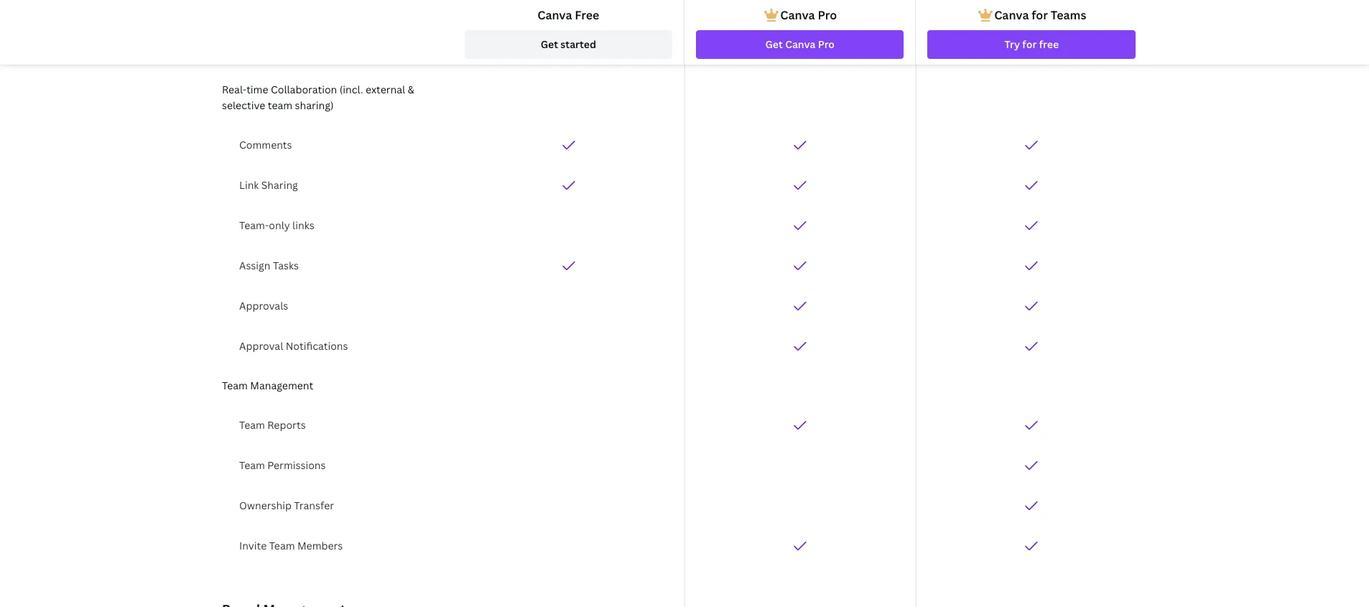 Task type: vqa. For each thing, say whether or not it's contained in the screenshot.
Get Canva Pro button
yes



Task type: locate. For each thing, give the bounding box(es) containing it.
canva pro
[[781, 7, 837, 23]]

team
[[222, 379, 248, 392], [239, 418, 265, 432], [239, 458, 265, 472], [269, 539, 295, 553]]

assign tasks
[[239, 259, 299, 272]]

team up ownership
[[239, 458, 265, 472]]

0 vertical spatial pro
[[818, 7, 837, 23]]

comments
[[239, 138, 292, 152]]

2 get from the left
[[766, 37, 783, 51]]

ownership transfer
[[239, 499, 334, 512]]

for
[[1032, 7, 1048, 23], [1023, 37, 1037, 51]]

canva up try
[[995, 7, 1029, 23]]

1 vertical spatial for
[[1023, 37, 1037, 51]]

link sharing
[[239, 178, 298, 192]]

team permissions
[[239, 458, 326, 472]]

get
[[541, 37, 558, 51], [766, 37, 783, 51]]

permissions
[[268, 458, 326, 472]]

pro inside button
[[818, 37, 835, 51]]

&
[[408, 83, 415, 96]]

sharing)
[[295, 98, 334, 112]]

free
[[575, 7, 600, 23]]

members
[[297, 539, 343, 553]]

canva down canva pro
[[785, 37, 816, 51]]

1 horizontal spatial get
[[766, 37, 783, 51]]

get left started
[[541, 37, 558, 51]]

collaboration
[[271, 83, 337, 96]]

for inside try for free button
[[1023, 37, 1037, 51]]

reports
[[268, 418, 306, 432]]

team right invite
[[269, 539, 295, 553]]

link
[[239, 178, 259, 192]]

canva for canva for teams
[[995, 7, 1029, 23]]

1 get from the left
[[541, 37, 558, 51]]

for left teams
[[1032, 7, 1048, 23]]

links
[[293, 218, 314, 232]]

team left reports
[[239, 418, 265, 432]]

external
[[366, 83, 405, 96]]

get down canva pro
[[766, 37, 783, 51]]

pro down canva pro
[[818, 37, 835, 51]]

sharing
[[261, 178, 298, 192]]

team left "management" in the bottom left of the page
[[222, 379, 248, 392]]

1 vertical spatial pro
[[818, 37, 835, 51]]

canva
[[538, 7, 572, 23], [781, 7, 815, 23], [995, 7, 1029, 23], [785, 37, 816, 51]]

pro up get canva pro
[[818, 7, 837, 23]]

time
[[247, 83, 268, 96]]

approval notifications
[[239, 339, 348, 353]]

team management
[[222, 379, 313, 392]]

canva for canva free
[[538, 7, 572, 23]]

approval
[[239, 339, 283, 353]]

team-only links
[[239, 218, 314, 232]]

for right try
[[1023, 37, 1037, 51]]

team for team reports
[[239, 418, 265, 432]]

canva up get canva pro
[[781, 7, 815, 23]]

0 horizontal spatial get
[[541, 37, 558, 51]]

canva up get started
[[538, 7, 572, 23]]

ownership
[[239, 499, 292, 512]]

pro
[[818, 7, 837, 23], [818, 37, 835, 51]]

2 pro from the top
[[818, 37, 835, 51]]

get for get started
[[541, 37, 558, 51]]

try for free
[[1005, 37, 1059, 51]]

0 vertical spatial for
[[1032, 7, 1048, 23]]



Task type: describe. For each thing, give the bounding box(es) containing it.
get for get canva pro
[[766, 37, 783, 51]]

free
[[1039, 37, 1059, 51]]

for for free
[[1023, 37, 1037, 51]]

get started button
[[465, 30, 673, 59]]

get started
[[541, 37, 596, 51]]

team-
[[239, 218, 269, 232]]

tasks
[[273, 259, 299, 272]]

canva for canva pro
[[781, 7, 815, 23]]

get canva pro
[[766, 37, 835, 51]]

canva free
[[538, 7, 600, 23]]

try
[[1005, 37, 1020, 51]]

get canva pro button
[[696, 30, 904, 59]]

transfer
[[294, 499, 334, 512]]

canva for teams
[[995, 7, 1087, 23]]

approvals
[[239, 299, 288, 313]]

team for team permissions
[[239, 458, 265, 472]]

invite team members
[[239, 539, 343, 553]]

management
[[250, 379, 313, 392]]

invite
[[239, 539, 267, 553]]

canva inside button
[[785, 37, 816, 51]]

team
[[268, 98, 293, 112]]

team for team management
[[222, 379, 248, 392]]

1 pro from the top
[[818, 7, 837, 23]]

(incl.
[[340, 83, 363, 96]]

selective
[[222, 98, 265, 112]]

for for teams
[[1032, 7, 1048, 23]]

team reports
[[239, 418, 306, 432]]

only
[[269, 218, 290, 232]]

started
[[561, 37, 596, 51]]

teams
[[1051, 7, 1087, 23]]

real-time collaboration (incl. external & selective team sharing)
[[222, 83, 415, 112]]

notifications
[[286, 339, 348, 353]]

assign
[[239, 259, 271, 272]]

try for free button
[[928, 30, 1136, 59]]

real-
[[222, 83, 247, 96]]



